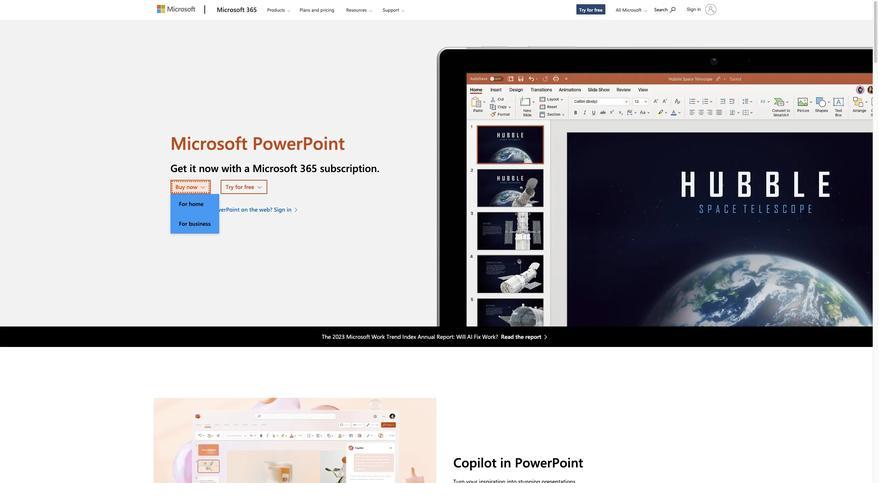 Task type: vqa. For each thing, say whether or not it's contained in the screenshot.
pricing on the left top of page
yes



Task type: locate. For each thing, give the bounding box(es) containing it.
on
[[241, 206, 248, 213]]

search button
[[651, 1, 679, 17]]

1 vertical spatial sign
[[274, 206, 285, 213]]

1 horizontal spatial try for free
[[579, 7, 603, 13]]

report
[[526, 333, 542, 341]]

sign
[[687, 7, 696, 12], [274, 206, 285, 213]]

for left all on the right of page
[[587, 7, 593, 13]]

products button
[[261, 0, 296, 19]]

ai
[[467, 333, 473, 341]]

0 horizontal spatial powerpoint
[[210, 206, 240, 213]]

try for free button
[[221, 180, 267, 194]]

the 2023 microsoft work trend index annual report: will ai fix work? read the report
[[322, 333, 542, 341]]

for home
[[179, 200, 204, 208]]

1 horizontal spatial 365
[[300, 161, 317, 175]]

1 vertical spatial powerpoint
[[210, 206, 240, 213]]

0 vertical spatial try
[[579, 7, 586, 13]]

trend
[[387, 333, 401, 341]]

0 vertical spatial 365
[[246, 5, 257, 14]]

for down looking
[[179, 220, 187, 228]]

try for free
[[579, 7, 603, 13], [226, 183, 254, 191]]

microsoft
[[217, 5, 245, 14], [623, 7, 642, 13], [171, 131, 248, 155], [253, 161, 297, 175], [346, 333, 370, 341]]

try
[[579, 7, 586, 13], [226, 183, 234, 191]]

now right it
[[199, 161, 219, 175]]

with
[[222, 161, 242, 175]]

365
[[246, 5, 257, 14], [300, 161, 317, 175]]

buy now button
[[171, 180, 211, 194]]

microsoft powerpoint
[[171, 131, 345, 155]]

free inside dropdown button
[[244, 183, 254, 191]]

in right copilot
[[500, 454, 511, 471]]

1 vertical spatial for
[[235, 183, 243, 191]]

microsoft inside all microsoft dropdown button
[[623, 7, 642, 13]]

looking to use powerpoint on the web? sign in
[[171, 206, 292, 213]]

in for sign in
[[698, 7, 701, 12]]

0 vertical spatial powerpoint
[[252, 131, 345, 155]]

plans
[[300, 7, 310, 13]]

in
[[698, 7, 701, 12], [287, 206, 292, 213], [500, 454, 511, 471]]

for left home
[[179, 200, 187, 208]]

0 vertical spatial free
[[595, 7, 603, 13]]

try for free down a
[[226, 183, 254, 191]]

0 vertical spatial in
[[698, 7, 701, 12]]

in right search search box
[[698, 7, 701, 12]]

1 vertical spatial free
[[244, 183, 254, 191]]

0 horizontal spatial in
[[287, 206, 292, 213]]

1 horizontal spatial for
[[587, 7, 593, 13]]

Search search field
[[651, 1, 683, 17]]

get
[[171, 161, 187, 175]]

for inside dropdown button
[[235, 183, 243, 191]]

microsoft 365 link
[[213, 0, 261, 19]]

try for free inside dropdown button
[[226, 183, 254, 191]]

for for try for free dropdown button
[[235, 183, 243, 191]]

for business
[[179, 220, 211, 228]]

1 vertical spatial in
[[287, 206, 292, 213]]

1 horizontal spatial now
[[199, 161, 219, 175]]

in right 'web?'
[[287, 206, 292, 213]]

0 horizontal spatial 365
[[246, 5, 257, 14]]

copilot
[[454, 454, 497, 471]]

support
[[383, 7, 399, 13]]

try inside dropdown button
[[226, 183, 234, 191]]

for
[[587, 7, 593, 13], [235, 183, 243, 191]]

for business link
[[171, 214, 219, 234]]

1 vertical spatial 365
[[300, 161, 317, 175]]

1 horizontal spatial in
[[500, 454, 511, 471]]

1 vertical spatial try
[[226, 183, 234, 191]]

2 horizontal spatial in
[[698, 7, 701, 12]]

1 horizontal spatial the
[[516, 333, 524, 341]]

home
[[189, 200, 204, 208]]

sign right 'web?'
[[274, 206, 285, 213]]

resources
[[346, 7, 367, 13]]

0 horizontal spatial try
[[226, 183, 234, 191]]

the
[[249, 206, 258, 213], [516, 333, 524, 341]]

all microsoft button
[[610, 0, 651, 19]]

for down "with"
[[235, 183, 243, 191]]

sign right search search box
[[687, 7, 696, 12]]

the right on
[[249, 206, 258, 213]]

2 for from the top
[[179, 220, 187, 228]]

0 horizontal spatial try for free
[[226, 183, 254, 191]]

0 horizontal spatial now
[[187, 183, 198, 191]]

1 horizontal spatial try
[[579, 7, 586, 13]]

subscription.
[[320, 161, 380, 175]]

0 vertical spatial sign
[[687, 7, 696, 12]]

free
[[595, 7, 603, 13], [244, 183, 254, 191]]

will
[[457, 333, 466, 341]]

free for try for free dropdown button
[[244, 183, 254, 191]]

0 vertical spatial try for free
[[579, 7, 603, 13]]

1 for from the top
[[179, 200, 187, 208]]

2 horizontal spatial powerpoint
[[515, 454, 583, 471]]

annual
[[418, 333, 435, 341]]

powerpoint
[[252, 131, 345, 155], [210, 206, 240, 213], [515, 454, 583, 471]]

0 vertical spatial for
[[179, 200, 187, 208]]

try for try for free dropdown button
[[226, 183, 234, 191]]

the right the 'read' on the right bottom of page
[[516, 333, 524, 341]]

1 vertical spatial try for free
[[226, 183, 254, 191]]

try for free left all on the right of page
[[579, 7, 603, 13]]

try for the try for free link
[[579, 7, 586, 13]]

buy
[[175, 183, 185, 191]]

now
[[199, 161, 219, 175], [187, 183, 198, 191]]

for
[[179, 200, 187, 208], [179, 220, 187, 228]]

free down a
[[244, 183, 254, 191]]

for inside 'link'
[[179, 200, 187, 208]]

1 horizontal spatial free
[[595, 7, 603, 13]]

free left all on the right of page
[[595, 7, 603, 13]]

1 vertical spatial now
[[187, 183, 198, 191]]

sign in link
[[683, 1, 720, 18]]

0 vertical spatial for
[[587, 7, 593, 13]]

2 vertical spatial in
[[500, 454, 511, 471]]

looking to use powerpoint on the web? sign in link
[[171, 206, 301, 214]]

0 horizontal spatial the
[[249, 206, 258, 213]]

microsoft image
[[157, 5, 195, 13]]

web?
[[259, 206, 273, 213]]

device screen showing a presentation open in powerpoint image
[[437, 20, 873, 327]]

and
[[312, 7, 319, 13]]

0 horizontal spatial free
[[244, 183, 254, 191]]

index
[[403, 333, 416, 341]]

0 horizontal spatial for
[[235, 183, 243, 191]]

1 vertical spatial for
[[179, 220, 187, 228]]

1 vertical spatial the
[[516, 333, 524, 341]]

now right 'buy'
[[187, 183, 198, 191]]



Task type: describe. For each thing, give the bounding box(es) containing it.
in for copilot in powerpoint
[[500, 454, 511, 471]]

the
[[322, 333, 331, 341]]

0 vertical spatial the
[[249, 206, 258, 213]]

1 horizontal spatial powerpoint
[[252, 131, 345, 155]]

2023
[[333, 333, 345, 341]]

microsoft inside microsoft 365 link
[[217, 5, 245, 14]]

0 vertical spatial now
[[199, 161, 219, 175]]

get it now with a microsoft 365 subscription.
[[171, 161, 380, 175]]

work?
[[482, 333, 498, 341]]

buy now
[[175, 183, 198, 191]]

search
[[655, 6, 668, 12]]

microsoft 365
[[217, 5, 257, 14]]

try for free link
[[576, 4, 606, 15]]

for for for business
[[179, 220, 187, 228]]

it
[[190, 161, 196, 175]]

read
[[501, 333, 514, 341]]

to
[[193, 206, 198, 213]]

products
[[267, 7, 285, 13]]

work
[[372, 333, 385, 341]]

for for for home
[[179, 200, 187, 208]]

all microsoft
[[616, 7, 642, 13]]

plans and pricing link
[[297, 0, 338, 17]]

1 horizontal spatial sign
[[687, 7, 696, 12]]

pricing
[[321, 7, 334, 13]]

copilot in powerpoint
[[454, 454, 583, 471]]

use
[[200, 206, 209, 213]]

buy now element
[[171, 194, 219, 234]]

now inside dropdown button
[[187, 183, 198, 191]]

try for free for the try for free link
[[579, 7, 603, 13]]

all
[[616, 7, 621, 13]]

try for free for try for free dropdown button
[[226, 183, 254, 191]]

read the report link
[[501, 333, 551, 341]]

business
[[189, 220, 211, 228]]

plans and pricing
[[300, 7, 334, 13]]

for home link
[[171, 194, 219, 214]]

sign in
[[687, 7, 701, 12]]

for for the try for free link
[[587, 7, 593, 13]]

support button
[[377, 0, 410, 19]]

0 horizontal spatial sign
[[274, 206, 285, 213]]

fix
[[474, 333, 481, 341]]

a
[[244, 161, 250, 175]]

2 vertical spatial powerpoint
[[515, 454, 583, 471]]

free for the try for free link
[[595, 7, 603, 13]]

looking
[[171, 206, 191, 213]]

resources button
[[340, 0, 378, 19]]

report:
[[437, 333, 455, 341]]



